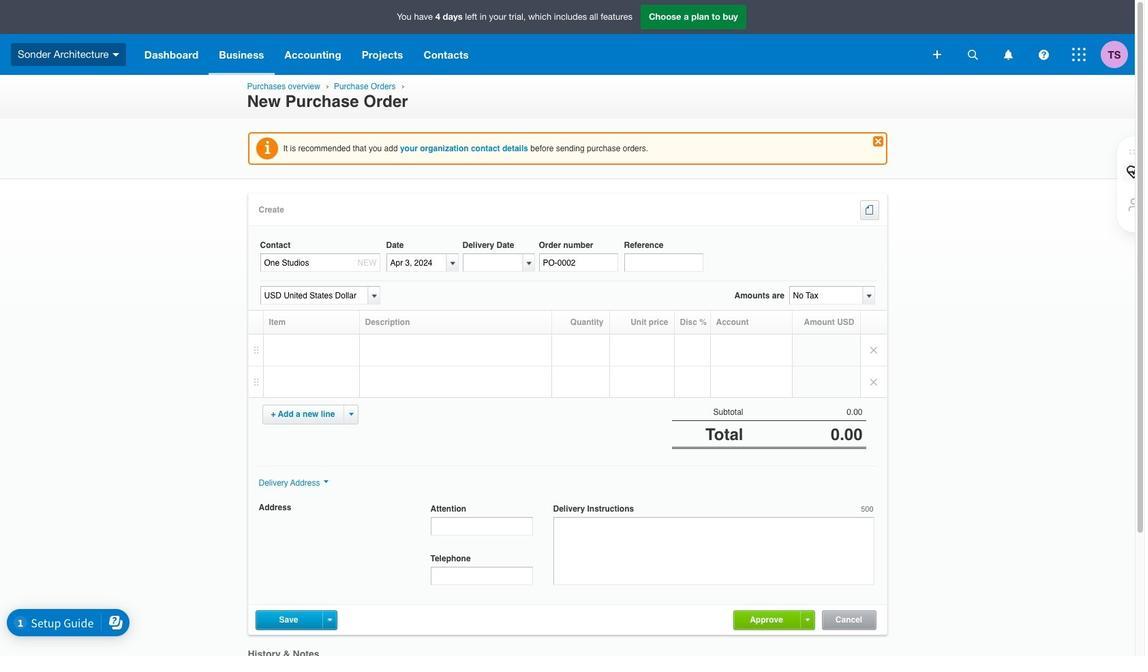 Task type: describe. For each thing, give the bounding box(es) containing it.
el image
[[875, 205, 877, 215]]

2 horizontal spatial svg image
[[1072, 48, 1086, 61]]

0 horizontal spatial svg image
[[933, 50, 941, 59]]

0 horizontal spatial svg image
[[112, 53, 119, 56]]

1 horizontal spatial svg image
[[1004, 49, 1012, 60]]

1 horizontal spatial svg image
[[967, 49, 978, 60]]



Task type: vqa. For each thing, say whether or not it's contained in the screenshot.
svg image
yes



Task type: locate. For each thing, give the bounding box(es) containing it.
banner
[[0, 0, 1135, 75]]

Select a currency text field
[[260, 287, 368, 305]]

None text field
[[260, 254, 380, 272], [462, 254, 522, 272], [539, 254, 618, 272], [624, 254, 703, 272], [430, 567, 533, 586], [260, 254, 380, 272], [462, 254, 522, 272], [539, 254, 618, 272], [624, 254, 703, 272], [430, 567, 533, 586]]

svg image
[[967, 49, 978, 60], [1038, 49, 1049, 60], [933, 50, 941, 59]]

None text field
[[386, 254, 446, 272], [789, 287, 863, 305], [430, 518, 533, 536], [553, 518, 874, 586], [386, 254, 446, 272], [789, 287, 863, 305], [430, 518, 533, 536], [553, 518, 874, 586]]

svg image
[[1072, 48, 1086, 61], [1004, 49, 1012, 60], [112, 53, 119, 56]]

2 horizontal spatial svg image
[[1038, 49, 1049, 60]]



